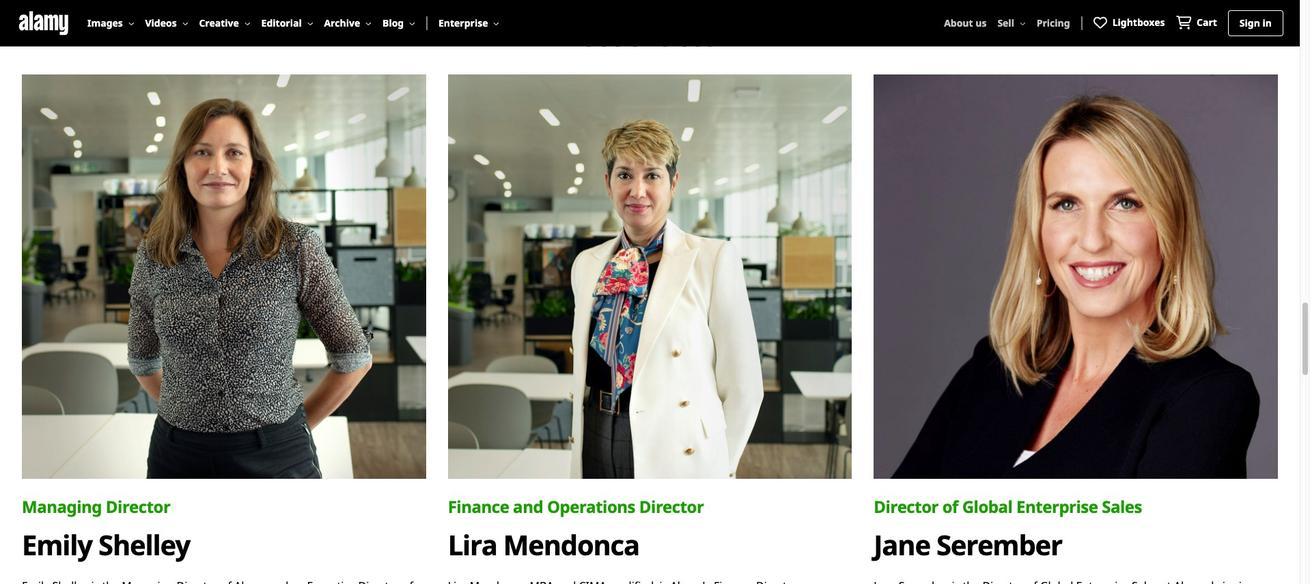 Task type: locate. For each thing, give the bounding box(es) containing it.
director
[[106, 495, 170, 518], [640, 495, 704, 518], [874, 495, 939, 518]]

chevron down image for archive
[[366, 20, 372, 26]]

sell
[[998, 16, 1015, 29]]

shelley
[[98, 526, 190, 564]]

1 chevron down image from the left
[[128, 20, 134, 26]]

chevron down image for blog
[[410, 20, 415, 26]]

sales
[[1103, 495, 1143, 518]]

emily shelley
[[22, 526, 190, 564]]

mendonca
[[504, 526, 640, 564]]

chevron down image inside sell link
[[1020, 20, 1026, 26]]

enterprise inside "link"
[[439, 16, 488, 29]]

cart link
[[1177, 15, 1218, 31]]

team
[[678, 17, 746, 55]]

chevron down image for videos
[[182, 20, 188, 26]]

1 chevron down image from the left
[[182, 20, 188, 26]]

meet
[[555, 17, 622, 55]]

lightboxes button
[[1094, 15, 1166, 31]]

sign in
[[1240, 16, 1273, 29]]

1 director from the left
[[106, 495, 170, 518]]

archive
[[324, 16, 360, 29]]

emily
[[22, 526, 92, 564]]

the
[[628, 17, 671, 55]]

2 chevron down image from the left
[[245, 20, 251, 26]]

enterprise left sales
[[1017, 495, 1099, 518]]

chevron down image inside enterprise "link"
[[494, 20, 500, 26]]

enterprise right blog link
[[439, 16, 488, 29]]

chevron down image right videos
[[182, 20, 188, 26]]

jane serember
[[874, 526, 1063, 564]]

videos link
[[145, 0, 188, 46]]

1 horizontal spatial chevron down image
[[245, 20, 251, 26]]

meet the team
[[555, 17, 746, 55]]

chevron down image inside videos link
[[182, 20, 188, 26]]

2 horizontal spatial director
[[874, 495, 939, 518]]

sell link
[[998, 0, 1026, 46]]

2 chevron down image from the left
[[307, 20, 313, 26]]

chevron down image inside blog link
[[410, 20, 415, 26]]

global
[[963, 495, 1013, 518]]

chevron down image inside "archive" 'link'
[[366, 20, 372, 26]]

chevron down image inside the images link
[[128, 20, 134, 26]]

lira
[[448, 526, 497, 564]]

0 vertical spatial enterprise
[[439, 16, 488, 29]]

3 chevron down image from the left
[[366, 20, 372, 26]]

finance
[[448, 495, 509, 518]]

0 horizontal spatial enterprise
[[439, 16, 488, 29]]

4 chevron down image from the left
[[410, 20, 415, 26]]

images link
[[87, 0, 134, 46]]

editorial link
[[261, 0, 313, 46]]

blog
[[383, 16, 404, 29]]

chevron down image
[[128, 20, 134, 26], [307, 20, 313, 26], [366, 20, 372, 26], [410, 20, 415, 26], [494, 20, 500, 26], [1020, 20, 1026, 26]]

creative link
[[199, 0, 251, 46]]

0 horizontal spatial director
[[106, 495, 170, 518]]

enterprise
[[439, 16, 488, 29], [1017, 495, 1099, 518]]

5 chevron down image from the left
[[494, 20, 500, 26]]

chevron down image right creative
[[245, 20, 251, 26]]

chevron down image for sell
[[1020, 20, 1026, 26]]

pricing
[[1037, 16, 1071, 29]]

creative
[[199, 16, 239, 29]]

6 chevron down image from the left
[[1020, 20, 1026, 26]]

lira mendonca
[[448, 526, 640, 564]]

operations
[[547, 495, 636, 518]]

chevron down image
[[182, 20, 188, 26], [245, 20, 251, 26]]

enterprise link
[[439, 0, 500, 46]]

chevron down image inside creative link
[[245, 20, 251, 26]]

chevron down image inside editorial link
[[307, 20, 313, 26]]

1 horizontal spatial director
[[640, 495, 704, 518]]

videos
[[145, 16, 177, 29]]

images
[[87, 16, 123, 29]]

cart
[[1197, 15, 1218, 28]]

lightboxes
[[1113, 15, 1166, 28]]

chevron down image for enterprise
[[494, 20, 500, 26]]

sign in button
[[1229, 11, 1283, 36]]

1 vertical spatial enterprise
[[1017, 495, 1099, 518]]

0 horizontal spatial chevron down image
[[182, 20, 188, 26]]

of
[[943, 495, 959, 518]]

finance and operations director
[[448, 495, 704, 518]]

in
[[1263, 16, 1273, 29]]

alamy logo image
[[16, 11, 71, 36]]



Task type: describe. For each thing, give the bounding box(es) containing it.
1 horizontal spatial enterprise
[[1017, 495, 1099, 518]]

and
[[513, 495, 543, 518]]

chevron down image for images
[[128, 20, 134, 26]]

3 director from the left
[[874, 495, 939, 518]]

about us
[[945, 16, 987, 29]]

us
[[976, 16, 987, 29]]

archive link
[[324, 0, 372, 46]]

chevron down image for editorial
[[307, 20, 313, 26]]

pricing link
[[1037, 0, 1071, 46]]

about
[[945, 16, 974, 29]]

2 director from the left
[[640, 495, 704, 518]]

heart image
[[1094, 15, 1108, 29]]

about us link
[[945, 0, 987, 46]]

cart shopping image
[[1177, 15, 1192, 29]]

blog link
[[383, 0, 415, 46]]

serember
[[937, 526, 1063, 564]]

chevron down image for creative
[[245, 20, 251, 26]]

managing
[[22, 495, 102, 518]]

jane
[[874, 526, 931, 564]]

sign
[[1240, 16, 1261, 29]]

director of global enterprise sales
[[874, 495, 1143, 518]]

editorial
[[261, 16, 302, 29]]

managing director
[[22, 495, 170, 518]]



Task type: vqa. For each thing, say whether or not it's contained in the screenshot.


